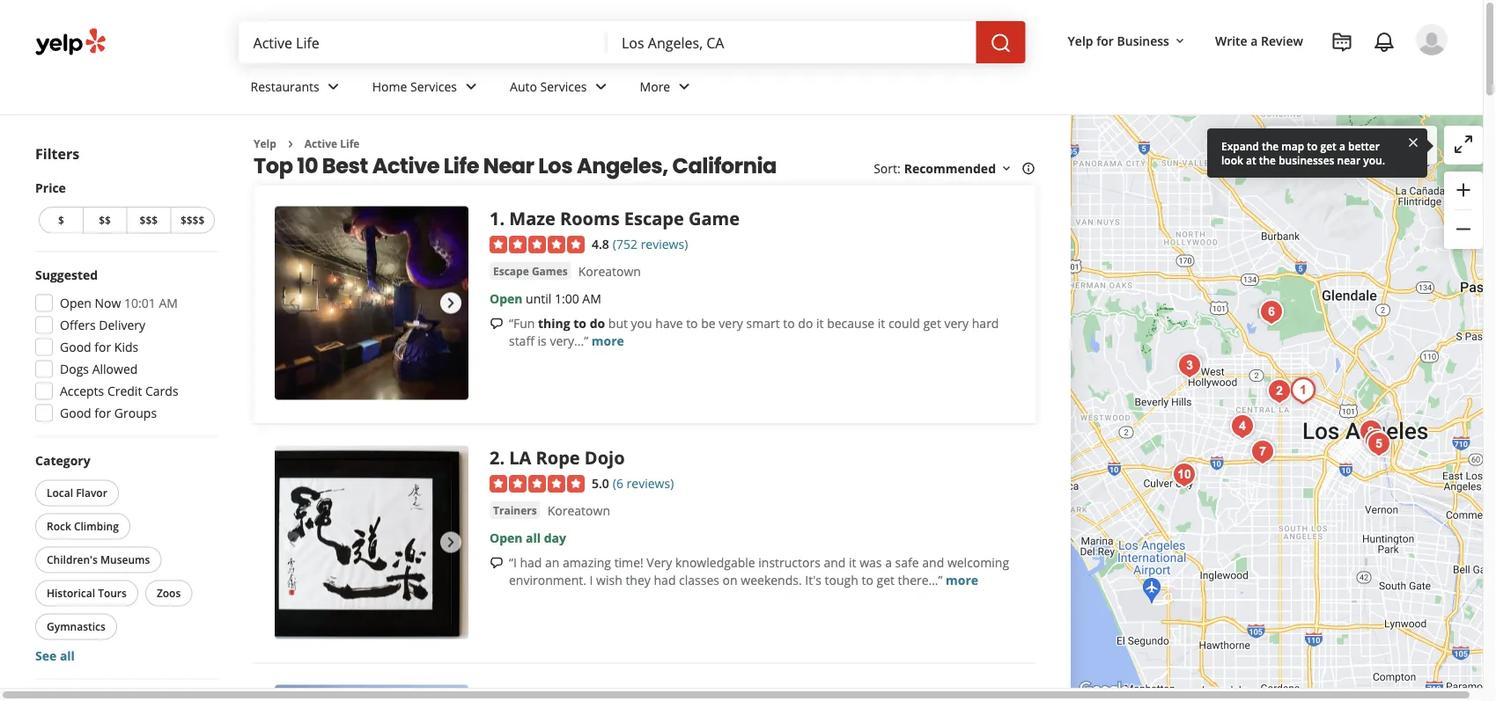 Task type: locate. For each thing, give the bounding box(es) containing it.
had down very
[[654, 572, 676, 589]]

1 vertical spatial .
[[500, 446, 505, 470]]

projects image
[[1332, 32, 1353, 53]]

you
[[631, 315, 652, 332]]

suggested
[[35, 267, 98, 284]]

notifications image
[[1374, 32, 1395, 53]]

0 horizontal spatial it
[[816, 315, 824, 332]]

escape inside 'button'
[[493, 264, 529, 278]]

$ button
[[39, 207, 83, 234]]

5 star rating image
[[490, 476, 585, 493]]

services right auto
[[540, 78, 587, 95]]

1 horizontal spatial it
[[849, 554, 856, 571]]

1 vertical spatial a
[[1339, 139, 1346, 153]]

escape games
[[493, 264, 568, 278]]

yelp for yelp for business
[[1068, 32, 1093, 49]]

to up very..."
[[574, 315, 586, 332]]

to inside "i had an amazing time! very knowledgable instructors and it was a safe and welcoming environment. i wish they had classes on weekends. it's tough to get there…"
[[862, 572, 873, 589]]

koreatown down the 4.8
[[578, 263, 641, 280]]

life left near
[[444, 151, 479, 180]]

$$
[[99, 213, 111, 228]]

24 chevron down v2 image inside more link
[[674, 76, 695, 97]]

more down but
[[592, 333, 624, 349]]

1 services from the left
[[410, 78, 457, 95]]

none field up the home services
[[253, 33, 594, 52]]

and up tough
[[824, 554, 846, 571]]

had right "i
[[520, 554, 542, 571]]

welcoming
[[947, 554, 1009, 571]]

for for kids
[[95, 339, 111, 356]]

very right be
[[719, 315, 743, 332]]

0 horizontal spatial had
[[520, 554, 542, 571]]

(6
[[613, 475, 623, 492]]

1:00
[[555, 290, 579, 307]]

1 none field from the left
[[253, 33, 594, 52]]

reviews) for dojo
[[627, 475, 674, 492]]

had
[[520, 554, 542, 571], [654, 572, 676, 589]]

do left but
[[590, 315, 605, 332]]

review
[[1261, 32, 1303, 49]]

1 horizontal spatial am
[[582, 290, 601, 307]]

1 slideshow element from the top
[[275, 206, 468, 400]]

services
[[410, 78, 457, 95], [540, 78, 587, 95]]

open up 'offers'
[[60, 295, 92, 312]]

24 chevron down v2 image right restaurants
[[323, 76, 344, 97]]

rooms
[[560, 206, 620, 231]]

for inside button
[[1097, 32, 1114, 49]]

1 vertical spatial had
[[654, 572, 676, 589]]

top
[[254, 151, 293, 180]]

1 vertical spatial all
[[60, 648, 75, 665]]

reviews) right (752
[[641, 235, 688, 252]]

am right 1:00
[[582, 290, 601, 307]]

it
[[816, 315, 824, 332], [878, 315, 885, 332], [849, 554, 856, 571]]

open up 16 speech v2 icon on the left top
[[490, 290, 523, 307]]

1 horizontal spatial 24 chevron down v2 image
[[674, 76, 695, 97]]

2 previous image from the top
[[282, 532, 303, 553]]

good down accepts
[[60, 405, 91, 422]]

escape down 4.8 star rating image
[[493, 264, 529, 278]]

24 chevron down v2 image inside home services link
[[461, 76, 482, 97]]

16 chevron down v2 image
[[1000, 162, 1014, 176]]

1 horizontal spatial and
[[922, 554, 944, 571]]

24 chevron down v2 image for auto services
[[590, 76, 612, 97]]

google image
[[1075, 679, 1133, 702]]

am right 10:01
[[159, 295, 178, 312]]

previous image for 2
[[282, 532, 303, 553]]

1 vertical spatial reviews)
[[627, 475, 674, 492]]

good for kids
[[60, 339, 138, 356]]

to down was
[[862, 572, 873, 589]]

0 vertical spatial more link
[[592, 333, 624, 349]]

0 horizontal spatial map
[[1282, 139, 1304, 153]]

active right "best"
[[372, 151, 440, 180]]

la rope dojo link
[[509, 446, 625, 470]]

services right the home
[[410, 78, 457, 95]]

trainers link
[[490, 502, 540, 520]]

it's
[[805, 572, 822, 589]]

1 vertical spatial good
[[60, 405, 91, 422]]

2 good from the top
[[60, 405, 91, 422]]

2 services from the left
[[540, 78, 587, 95]]

all right see
[[60, 648, 75, 665]]

gymnastics
[[47, 620, 106, 634]]

yelp left business
[[1068, 32, 1093, 49]]

(752
[[613, 235, 638, 252]]

have
[[655, 315, 683, 332]]

and up there…"
[[922, 554, 944, 571]]

2 horizontal spatial a
[[1339, 139, 1346, 153]]

yelp for business button
[[1061, 25, 1194, 56]]

more link
[[592, 333, 624, 349], [946, 572, 978, 589]]

get down was
[[877, 572, 895, 589]]

all left day
[[526, 530, 541, 547]]

climbing
[[74, 520, 119, 534]]

for down the accepts credit cards
[[95, 405, 111, 422]]

1 vertical spatial koreatown
[[547, 503, 610, 520]]

1 horizontal spatial map
[[1360, 137, 1386, 154]]

1 horizontal spatial a
[[1251, 32, 1258, 49]]

a right write on the top right
[[1251, 32, 1258, 49]]

la rope dojo image
[[1262, 374, 1297, 409], [275, 446, 468, 640]]

as
[[1344, 137, 1356, 154]]

0 vertical spatial slideshow element
[[275, 206, 468, 400]]

0 vertical spatial more
[[592, 333, 624, 349]]

map
[[1360, 137, 1386, 154], [1282, 139, 1304, 153]]

1 24 chevron down v2 image from the left
[[323, 76, 344, 97]]

1 horizontal spatial la rope dojo image
[[1262, 374, 1297, 409]]

more down welcoming
[[946, 572, 978, 589]]

none field up "business categories" element
[[622, 33, 962, 52]]

open inside group
[[60, 295, 92, 312]]

1 horizontal spatial very
[[944, 315, 969, 332]]

1 horizontal spatial all
[[526, 530, 541, 547]]

accepts
[[60, 383, 104, 400]]

0 horizontal spatial la rope dojo image
[[275, 446, 468, 640]]

reviews) right (6
[[627, 475, 674, 492]]

1
[[490, 206, 500, 231]]

2 and from the left
[[922, 554, 944, 571]]

1 horizontal spatial services
[[540, 78, 587, 95]]

offers delivery
[[60, 317, 145, 334]]

4.8
[[592, 235, 609, 252]]

open until 1:00 am
[[490, 290, 601, 307]]

2 horizontal spatial it
[[878, 315, 885, 332]]

1 vertical spatial yelp
[[254, 136, 276, 151]]

reviews)
[[641, 235, 688, 252], [627, 475, 674, 492]]

(752 reviews)
[[613, 235, 688, 252]]

good for good for groups
[[60, 405, 91, 422]]

0 vertical spatial get
[[1321, 139, 1337, 153]]

1 horizontal spatial 24 chevron down v2 image
[[590, 76, 612, 97]]

the giving tree image
[[1254, 295, 1289, 330]]

1 horizontal spatial do
[[798, 315, 813, 332]]

business
[[1117, 32, 1169, 49]]

baldwin hills scenic overlook image
[[1167, 458, 1202, 493]]

24 chevron down v2 image for restaurants
[[323, 76, 344, 97]]

more link down but
[[592, 333, 624, 349]]

restaurants link
[[236, 63, 358, 114]]

it left because
[[816, 315, 824, 332]]

2 very from the left
[[944, 315, 969, 332]]

2 slideshow element from the top
[[275, 446, 468, 640]]

0 vertical spatial group
[[1444, 172, 1483, 249]]

0 horizontal spatial do
[[590, 315, 605, 332]]

active right 16 chevron right v2 image
[[305, 136, 337, 151]]

1 . from the top
[[500, 206, 505, 231]]

amazing
[[563, 554, 611, 571]]

$$ button
[[83, 207, 126, 234]]

2 vertical spatial a
[[885, 554, 892, 571]]

los
[[538, 151, 573, 180]]

more link
[[626, 63, 709, 114]]

4.8 star rating image
[[490, 236, 585, 254]]

0 vertical spatial .
[[500, 206, 505, 231]]

1 vertical spatial slideshow element
[[275, 446, 468, 640]]

auto services link
[[496, 63, 626, 114]]

more link down welcoming
[[946, 572, 978, 589]]

hard
[[972, 315, 999, 332]]

do inside but you have to be very smart to do it because it could get very hard staff is very..."
[[798, 315, 813, 332]]

2 none field from the left
[[622, 33, 962, 52]]

"fun
[[509, 315, 535, 332]]

1 horizontal spatial more
[[946, 572, 978, 589]]

0 horizontal spatial more
[[592, 333, 624, 349]]

yelp link
[[254, 136, 276, 151]]

services inside 'link'
[[540, 78, 587, 95]]

children's museums button
[[35, 547, 161, 574]]

24 chevron down v2 image for home services
[[461, 76, 482, 97]]

local
[[47, 486, 73, 501]]

"fun thing to do
[[509, 315, 605, 332]]

1 24 chevron down v2 image from the left
[[461, 76, 482, 97]]

1 horizontal spatial more link
[[946, 572, 978, 589]]

24 chevron down v2 image right auto services
[[590, 76, 612, 97]]

2 . from the top
[[500, 446, 505, 470]]

1 and from the left
[[824, 554, 846, 571]]

0 vertical spatial for
[[1097, 32, 1114, 49]]

la
[[509, 446, 531, 470]]

. left maze
[[500, 206, 505, 231]]

2 horizontal spatial get
[[1321, 139, 1337, 153]]

very left 'hard'
[[944, 315, 969, 332]]

16 chevron right v2 image
[[283, 137, 298, 151]]

expand the map to get a better look at the businesses near you.
[[1221, 139, 1385, 167]]

classes
[[679, 572, 719, 589]]

1 vertical spatial get
[[923, 315, 941, 332]]

cards
[[145, 383, 178, 400]]

16 info v2 image
[[1022, 162, 1036, 176]]

to left as
[[1307, 139, 1318, 153]]

open for offers delivery
[[60, 295, 92, 312]]

reviews) inside "link"
[[641, 235, 688, 252]]

0 horizontal spatial all
[[60, 648, 75, 665]]

expand map image
[[1453, 134, 1474, 155]]

2 vertical spatial group
[[32, 452, 218, 665]]

life right '10' on the top of the page
[[340, 136, 360, 151]]

24 chevron down v2 image
[[461, 76, 482, 97], [674, 76, 695, 97]]

good up dogs
[[60, 339, 91, 356]]

0 vertical spatial good
[[60, 339, 91, 356]]

16 speech v2 image
[[490, 556, 504, 571]]

moves
[[1389, 137, 1427, 154]]

0 vertical spatial all
[[526, 530, 541, 547]]

los angeles gun club image
[[1359, 424, 1394, 460]]

24 chevron down v2 image
[[323, 76, 344, 97], [590, 76, 612, 97]]

see all
[[35, 648, 75, 665]]

16 chevron down v2 image
[[1173, 34, 1187, 48]]

0 horizontal spatial get
[[877, 572, 895, 589]]

1 horizontal spatial escape
[[624, 206, 684, 231]]

be
[[701, 315, 716, 332]]

0 horizontal spatial none field
[[253, 33, 594, 52]]

0 vertical spatial koreatown
[[578, 263, 641, 280]]

1 horizontal spatial get
[[923, 315, 941, 332]]

0 vertical spatial previous image
[[282, 293, 303, 314]]

previous image
[[282, 293, 303, 314], [282, 532, 303, 553]]

map right as
[[1360, 137, 1386, 154]]

0 vertical spatial reviews)
[[641, 235, 688, 252]]

16 speech v2 image
[[490, 317, 504, 331]]

yelp inside button
[[1068, 32, 1093, 49]]

0 horizontal spatial 24 chevron down v2 image
[[461, 76, 482, 97]]

0 horizontal spatial 24 chevron down v2 image
[[323, 76, 344, 97]]

0 horizontal spatial life
[[340, 136, 360, 151]]

.
[[500, 206, 505, 231], [500, 446, 505, 470]]

near
[[1337, 153, 1361, 167]]

trainers
[[493, 503, 537, 518]]

0 horizontal spatial and
[[824, 554, 846, 571]]

business categories element
[[236, 63, 1448, 114]]

accepts credit cards
[[60, 383, 178, 400]]

maze rooms escape game image
[[275, 206, 468, 400]]

0 horizontal spatial a
[[885, 554, 892, 571]]

2 24 chevron down v2 image from the left
[[674, 76, 695, 97]]

None search field
[[239, 21, 1029, 63]]

staff
[[509, 333, 534, 349]]

maze
[[509, 206, 556, 231]]

1 previous image from the top
[[282, 293, 303, 314]]

1 vertical spatial previous image
[[282, 532, 303, 553]]

2 vertical spatial get
[[877, 572, 895, 589]]

get inside expand the map to get a better look at the businesses near you.
[[1321, 139, 1337, 153]]

0 horizontal spatial services
[[410, 78, 457, 95]]

expand
[[1221, 139, 1259, 153]]

local flavor button
[[35, 480, 119, 507]]

0 horizontal spatial more link
[[592, 333, 624, 349]]

escape up (752 reviews) "link"
[[624, 206, 684, 231]]

1 good from the top
[[60, 339, 91, 356]]

0 horizontal spatial very
[[719, 315, 743, 332]]

get inside but you have to be very smart to do it because it could get very hard staff is very..."
[[923, 315, 941, 332]]

1 vertical spatial escape
[[493, 264, 529, 278]]

group
[[1444, 172, 1483, 249], [30, 266, 218, 428], [32, 452, 218, 665]]

map right at
[[1282, 139, 1304, 153]]

24 chevron down v2 image inside auto services 'link'
[[590, 76, 612, 97]]

write a review link
[[1208, 25, 1310, 56]]

see all button
[[35, 648, 75, 665]]

0 vertical spatial yelp
[[1068, 32, 1093, 49]]

0 horizontal spatial yelp
[[254, 136, 276, 151]]

. left la
[[500, 446, 505, 470]]

it left was
[[849, 554, 856, 571]]

map inside expand the map to get a better look at the businesses near you.
[[1282, 139, 1304, 153]]

map for to
[[1282, 139, 1304, 153]]

1 vertical spatial la rope dojo image
[[275, 446, 468, 640]]

for left business
[[1097, 32, 1114, 49]]

groups
[[114, 405, 157, 422]]

games
[[532, 264, 568, 278]]

it inside "i had an amazing time! very knowledgable instructors and it was a safe and welcoming environment. i wish they had classes on weekends. it's tough to get there…"
[[849, 554, 856, 571]]

a right was
[[885, 554, 892, 571]]

a left better
[[1339, 139, 1346, 153]]

rock
[[47, 520, 71, 534]]

24 chevron down v2 image left auto
[[461, 76, 482, 97]]

it left "could"
[[878, 315, 885, 332]]

do
[[590, 315, 605, 332], [798, 315, 813, 332]]

historical
[[47, 586, 95, 601]]

do right smart
[[798, 315, 813, 332]]

close image
[[1406, 134, 1420, 150]]

0 horizontal spatial escape
[[493, 264, 529, 278]]

yelp left 16 chevron right v2 image
[[254, 136, 276, 151]]

tough
[[825, 572, 858, 589]]

for down offers delivery at the left top
[[95, 339, 111, 356]]

all for open
[[526, 530, 541, 547]]

yelp for business
[[1068, 32, 1169, 49]]

active
[[305, 136, 337, 151], [372, 151, 440, 180]]

get left as
[[1321, 139, 1337, 153]]

all for see
[[60, 648, 75, 665]]

slideshow element
[[275, 206, 468, 400], [275, 446, 468, 640]]

1 horizontal spatial yelp
[[1068, 32, 1093, 49]]

filters
[[35, 144, 79, 163]]

0 horizontal spatial am
[[159, 295, 178, 312]]

on
[[723, 572, 738, 589]]

2 vertical spatial for
[[95, 405, 111, 422]]

2 do from the left
[[798, 315, 813, 332]]

0 vertical spatial la rope dojo image
[[1262, 374, 1297, 409]]

24 chevron down v2 image inside restaurants link
[[323, 76, 344, 97]]

2 24 chevron down v2 image from the left
[[590, 76, 612, 97]]

get right "could"
[[923, 315, 941, 332]]

dojo
[[585, 446, 625, 470]]

1 vertical spatial group
[[30, 266, 218, 428]]

koreatown down 5.0
[[547, 503, 610, 520]]

None field
[[253, 33, 594, 52], [622, 33, 962, 52]]

10:01
[[124, 295, 156, 312]]

for for business
[[1097, 32, 1114, 49]]

smart
[[746, 315, 780, 332]]

1 horizontal spatial none field
[[622, 33, 962, 52]]

get
[[1321, 139, 1337, 153], [923, 315, 941, 332], [877, 572, 895, 589]]

24 chevron down v2 image right 'more'
[[674, 76, 695, 97]]

1 vertical spatial for
[[95, 339, 111, 356]]



Task type: vqa. For each thing, say whether or not it's contained in the screenshot.
Escape's the reviews)
yes



Task type: describe. For each thing, give the bounding box(es) containing it.
good for good for kids
[[60, 339, 91, 356]]

la rope dojo image inside "map" region
[[1262, 374, 1297, 409]]

historical tours
[[47, 586, 127, 601]]

safe
[[895, 554, 919, 571]]

children's
[[47, 553, 98, 568]]

0 horizontal spatial active
[[305, 136, 337, 151]]

slideshow element for 1
[[275, 206, 468, 400]]

. for 1
[[500, 206, 505, 231]]

dogs
[[60, 361, 89, 378]]

because
[[827, 315, 875, 332]]

airballingla image
[[1225, 409, 1260, 445]]

to left be
[[686, 315, 698, 332]]

to right smart
[[783, 315, 795, 332]]

weekends.
[[741, 572, 802, 589]]

rock climbing
[[47, 520, 119, 534]]

search as map moves
[[1301, 137, 1427, 154]]

0 vertical spatial a
[[1251, 32, 1258, 49]]

none field near
[[622, 33, 962, 52]]

an
[[545, 554, 560, 571]]

Near text field
[[622, 33, 962, 52]]

escape games link
[[490, 263, 571, 280]]

zoom out image
[[1453, 219, 1474, 240]]

group containing suggested
[[30, 266, 218, 428]]

zoos
[[157, 586, 181, 601]]

angeles,
[[577, 151, 668, 180]]

open all day
[[490, 530, 566, 547]]

to inside expand the map to get a better look at the businesses near you.
[[1307, 139, 1318, 153]]

very..."
[[550, 333, 588, 349]]

4.8 link
[[592, 234, 609, 253]]

time!
[[614, 554, 644, 571]]

open now 10:01 am
[[60, 295, 178, 312]]

1 vertical spatial more
[[946, 572, 978, 589]]

5.0
[[592, 475, 609, 492]]

koreatown for rope
[[547, 503, 610, 520]]

open up "i
[[490, 530, 523, 547]]

trainers button
[[490, 502, 540, 520]]

next image
[[440, 532, 461, 553]]

delivery
[[99, 317, 145, 334]]

services for home services
[[410, 78, 457, 95]]

get inside "i had an amazing time! very knowledgable instructors and it was a safe and welcoming environment. i wish they had classes on weekends. it's tough to get there…"
[[877, 572, 895, 589]]

1 horizontal spatial active
[[372, 151, 440, 180]]

sort:
[[874, 160, 901, 177]]

enjoy the mountain image
[[1172, 349, 1207, 384]]

could
[[888, 315, 920, 332]]

yelp for yelp link
[[254, 136, 276, 151]]

1 very from the left
[[719, 315, 743, 332]]

write a review
[[1215, 32, 1303, 49]]

very
[[647, 554, 672, 571]]

was
[[860, 554, 882, 571]]

2
[[490, 446, 500, 470]]

map for moves
[[1360, 137, 1386, 154]]

gymnastics button
[[35, 614, 117, 641]]

it for because
[[816, 315, 824, 332]]

2 . la rope dojo
[[490, 446, 625, 470]]

expand the map to get a better look at the businesses near you. tooltip
[[1207, 129, 1427, 178]]

1 do from the left
[[590, 315, 605, 332]]

knowledgable
[[675, 554, 755, 571]]

maze rooms escape game link
[[509, 206, 740, 231]]

rock climbing button
[[35, 514, 130, 540]]

"i
[[509, 554, 517, 571]]

10
[[297, 151, 318, 180]]

a inside expand the map to get a better look at the businesses near you.
[[1339, 139, 1346, 153]]

services for auto services
[[540, 78, 587, 95]]

look
[[1221, 153, 1243, 167]]

reviews) for escape
[[641, 235, 688, 252]]

am for open until 1:00 am
[[582, 290, 601, 307]]

slideshow element for 2
[[275, 446, 468, 640]]

user actions element
[[1054, 22, 1472, 130]]

Find text field
[[253, 33, 594, 52]]

maze rooms escape game image
[[1286, 373, 1321, 409]]

price group
[[35, 179, 218, 237]]

flavor
[[76, 486, 107, 501]]

allowed
[[92, 361, 138, 378]]

search image
[[990, 33, 1011, 54]]

california
[[672, 151, 777, 180]]

24 chevron down v2 image for more
[[674, 76, 695, 97]]

. for 2
[[500, 446, 505, 470]]

$$$
[[140, 213, 158, 228]]

(6 reviews) link
[[613, 473, 674, 492]]

two bit circus image
[[1361, 427, 1397, 462]]

best
[[322, 151, 368, 180]]

dogs allowed
[[60, 361, 138, 378]]

xlanes image
[[1354, 415, 1389, 450]]

restaurants
[[251, 78, 319, 95]]

but
[[608, 315, 628, 332]]

museums
[[100, 553, 150, 568]]

0 vertical spatial escape
[[624, 206, 684, 231]]

rope
[[536, 446, 580, 470]]

1 horizontal spatial had
[[654, 572, 676, 589]]

kids
[[114, 339, 138, 356]]

more
[[640, 78, 670, 95]]

1 horizontal spatial life
[[444, 151, 479, 180]]

1 vertical spatial more link
[[946, 572, 978, 589]]

active life
[[305, 136, 360, 151]]

game
[[689, 206, 740, 231]]

they
[[626, 572, 651, 589]]

search
[[1301, 137, 1341, 154]]

environment.
[[509, 572, 586, 589]]

businesses
[[1279, 153, 1335, 167]]

previous image for 1
[[282, 293, 303, 314]]

i
[[590, 572, 593, 589]]

0 vertical spatial had
[[520, 554, 542, 571]]

now
[[95, 295, 121, 312]]

group containing category
[[32, 452, 218, 665]]

peace awareness labyrinth & gardens image
[[1245, 435, 1280, 470]]

better
[[1348, 139, 1380, 153]]

see
[[35, 648, 57, 665]]

none field 'find'
[[253, 33, 594, 52]]

it for was
[[849, 554, 856, 571]]

thing
[[538, 315, 570, 332]]

koreatown for rooms
[[578, 263, 641, 280]]

$$$$ button
[[170, 207, 215, 234]]

price
[[35, 179, 66, 196]]

good for groups
[[60, 405, 157, 422]]

map region
[[1066, 41, 1496, 702]]

escape games button
[[490, 263, 571, 280]]

greg r. image
[[1416, 24, 1448, 55]]

category
[[35, 453, 90, 469]]

zoom in image
[[1453, 180, 1474, 201]]

for for groups
[[95, 405, 111, 422]]

day
[[544, 530, 566, 547]]

wish
[[596, 572, 622, 589]]

5.0 link
[[592, 473, 609, 492]]

am for open now 10:01 am
[[159, 295, 178, 312]]

open for "fun
[[490, 290, 523, 307]]

a inside "i had an amazing time! very knowledgable instructors and it was a safe and welcoming environment. i wish they had classes on weekends. it's tough to get there…"
[[885, 554, 892, 571]]

next image
[[440, 293, 461, 314]]

$
[[58, 213, 64, 228]]

recommended
[[904, 160, 996, 177]]



